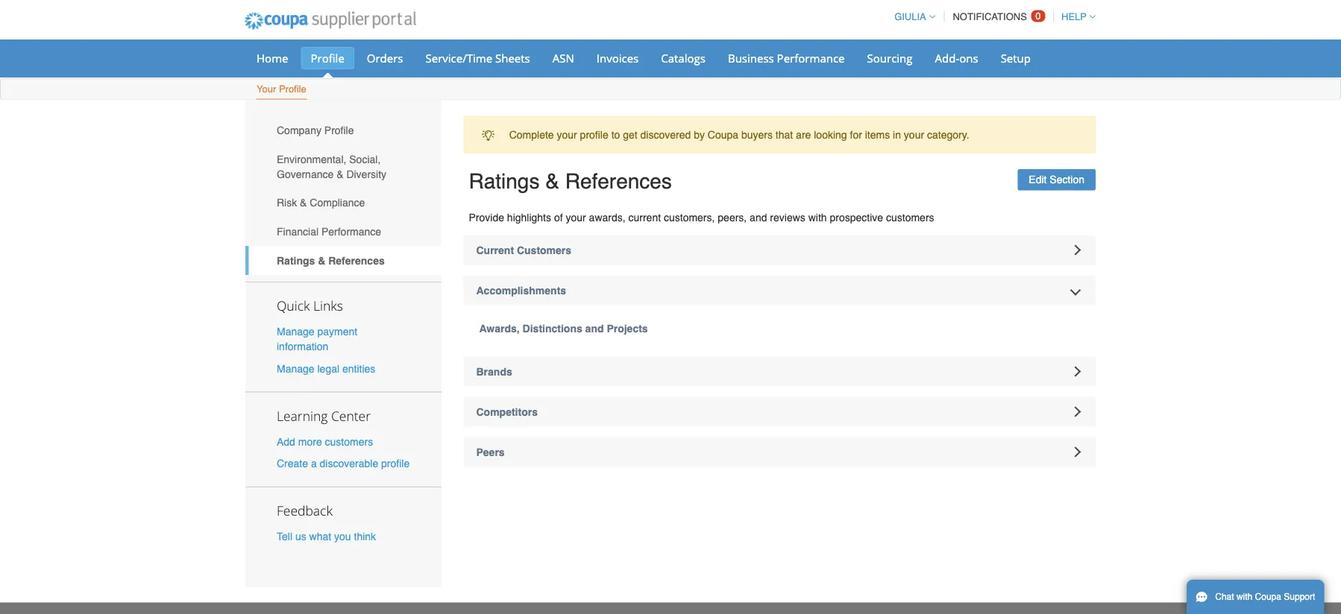 Task type: describe. For each thing, give the bounding box(es) containing it.
0 vertical spatial profile
[[311, 50, 345, 66]]

coupa inside alert
[[708, 129, 739, 141]]

brands button
[[464, 357, 1096, 387]]

manage payment information link
[[277, 326, 358, 353]]

invoices
[[597, 50, 639, 66]]

manage for manage payment information
[[277, 326, 315, 338]]

projects
[[607, 323, 648, 335]]

awards,
[[589, 212, 626, 224]]

risk & compliance link
[[246, 189, 441, 218]]

manage payment information
[[277, 326, 358, 353]]

complete your profile to get discovered by coupa buyers that are looking for items in your category.
[[509, 129, 970, 141]]

chat with coupa support button
[[1187, 581, 1325, 615]]

tell
[[277, 531, 293, 543]]

section
[[1050, 174, 1085, 186]]

sourcing
[[868, 50, 913, 66]]

profile inside complete your profile to get discovered by coupa buyers that are looking for items in your category. alert
[[580, 129, 609, 141]]

1 horizontal spatial customers
[[887, 212, 935, 224]]

business
[[728, 50, 774, 66]]

discovered
[[641, 129, 691, 141]]

distinctions
[[523, 323, 583, 335]]

company
[[277, 125, 322, 136]]

compliance
[[310, 197, 365, 209]]

environmental,
[[277, 153, 347, 165]]

links
[[313, 297, 343, 315]]

tell us what you think
[[277, 531, 376, 543]]

manage legal entities link
[[277, 363, 376, 375]]

your right in
[[904, 129, 925, 141]]

are
[[796, 129, 811, 141]]

company profile
[[277, 125, 354, 136]]

social,
[[349, 153, 381, 165]]

your profile
[[257, 84, 307, 95]]

notifications
[[953, 11, 1027, 22]]

orders link
[[357, 47, 413, 69]]

profile link
[[301, 47, 354, 69]]

competitors button
[[464, 397, 1096, 427]]

add more customers
[[277, 436, 373, 448]]

business performance link
[[719, 47, 855, 69]]

catalogs link
[[652, 47, 716, 69]]

invoices link
[[587, 47, 649, 69]]

you
[[334, 531, 351, 543]]

for
[[850, 129, 863, 141]]

more
[[298, 436, 322, 448]]

quick links
[[277, 297, 343, 315]]

chat with coupa support
[[1216, 593, 1316, 603]]

1 vertical spatial customers
[[325, 436, 373, 448]]

of
[[554, 212, 563, 224]]

your profile link
[[256, 80, 307, 100]]

awards, distinctions and projects
[[479, 323, 648, 335]]

with inside button
[[1237, 593, 1253, 603]]

current
[[477, 244, 514, 256]]

center
[[331, 407, 371, 425]]

setup
[[1001, 50, 1031, 66]]

profile for company profile
[[324, 125, 354, 136]]

profile for your profile
[[279, 84, 307, 95]]

accomplishments button
[[464, 276, 1096, 306]]

1 vertical spatial profile
[[381, 458, 410, 470]]

edit section
[[1029, 174, 1085, 186]]

your
[[257, 84, 276, 95]]

items
[[865, 129, 890, 141]]

current customers heading
[[464, 235, 1096, 265]]

& up the 'of'
[[546, 170, 560, 194]]

setup link
[[992, 47, 1041, 69]]

service/time sheets link
[[416, 47, 540, 69]]

customers,
[[664, 212, 715, 224]]

think
[[354, 531, 376, 543]]

ons
[[960, 50, 979, 66]]

provide highlights of your awards, current customers, peers, and reviews with prospective customers
[[469, 212, 935, 224]]

peers heading
[[464, 438, 1096, 468]]

1 vertical spatial ratings
[[277, 255, 315, 267]]

legal
[[318, 363, 340, 375]]

brands
[[477, 366, 512, 378]]

notifications 0
[[953, 10, 1041, 22]]

current
[[629, 212, 661, 224]]

add
[[277, 436, 295, 448]]

create a discoverable profile
[[277, 458, 410, 470]]

add more customers link
[[277, 436, 373, 448]]

learning center
[[277, 407, 371, 425]]

that
[[776, 129, 793, 141]]

current customers button
[[464, 235, 1096, 265]]

highlights
[[507, 212, 552, 224]]

1 horizontal spatial and
[[750, 212, 768, 224]]

service/time
[[426, 50, 493, 66]]

looking
[[814, 129, 847, 141]]

1 horizontal spatial ratings
[[469, 170, 540, 194]]



Task type: locate. For each thing, give the bounding box(es) containing it.
performance down risk & compliance link
[[322, 226, 381, 238]]

performance
[[777, 50, 845, 66], [322, 226, 381, 238]]

0 vertical spatial manage
[[277, 326, 315, 338]]

& down "financial performance" on the left
[[318, 255, 326, 267]]

ratings & references down "financial performance" on the left
[[277, 255, 385, 267]]

manage legal entities
[[277, 363, 376, 375]]

profile
[[580, 129, 609, 141], [381, 458, 410, 470]]

performance for business performance
[[777, 50, 845, 66]]

feedback
[[277, 502, 333, 520]]

your
[[557, 129, 577, 141], [904, 129, 925, 141], [566, 212, 586, 224]]

customers
[[517, 244, 572, 256]]

discoverable
[[320, 458, 379, 470]]

& inside environmental, social, governance & diversity
[[337, 168, 344, 180]]

profile left to
[[580, 129, 609, 141]]

ratings down financial
[[277, 255, 315, 267]]

1 horizontal spatial ratings & references
[[469, 170, 672, 194]]

with right reviews
[[809, 212, 827, 224]]

ratings & references up the 'of'
[[469, 170, 672, 194]]

entities
[[343, 363, 376, 375]]

&
[[337, 168, 344, 180], [546, 170, 560, 194], [300, 197, 307, 209], [318, 255, 326, 267]]

1 horizontal spatial references
[[565, 170, 672, 194]]

0 horizontal spatial ratings
[[277, 255, 315, 267]]

risk
[[277, 197, 297, 209]]

reviews
[[770, 212, 806, 224]]

create
[[277, 458, 308, 470]]

0 horizontal spatial and
[[586, 323, 604, 335]]

profile right discoverable
[[381, 458, 410, 470]]

giulia link
[[888, 11, 936, 22]]

1 vertical spatial coupa
[[1256, 593, 1282, 603]]

sheets
[[496, 50, 530, 66]]

add-
[[935, 50, 960, 66]]

competitors
[[477, 406, 538, 418]]

profile
[[311, 50, 345, 66], [279, 84, 307, 95], [324, 125, 354, 136]]

category.
[[928, 129, 970, 141]]

performance for financial performance
[[322, 226, 381, 238]]

0 vertical spatial profile
[[580, 129, 609, 141]]

0 horizontal spatial coupa
[[708, 129, 739, 141]]

complete
[[509, 129, 554, 141]]

to
[[612, 129, 620, 141]]

by
[[694, 129, 705, 141]]

0 horizontal spatial references
[[329, 255, 385, 267]]

ratings
[[469, 170, 540, 194], [277, 255, 315, 267]]

0 vertical spatial ratings
[[469, 170, 540, 194]]

financial performance
[[277, 226, 381, 238]]

profile down the coupa supplier portal image
[[311, 50, 345, 66]]

0 horizontal spatial customers
[[325, 436, 373, 448]]

manage for manage legal entities
[[277, 363, 315, 375]]

performance right business
[[777, 50, 845, 66]]

0
[[1036, 10, 1041, 22]]

1 vertical spatial references
[[329, 255, 385, 267]]

0 horizontal spatial performance
[[322, 226, 381, 238]]

0 horizontal spatial with
[[809, 212, 827, 224]]

what
[[309, 531, 331, 543]]

help
[[1062, 11, 1087, 22]]

quick
[[277, 297, 310, 315]]

company profile link
[[246, 116, 441, 145]]

& right risk at the left of page
[[300, 197, 307, 209]]

navigation
[[888, 2, 1096, 31]]

accomplishments heading
[[464, 276, 1096, 306]]

current customers
[[477, 244, 572, 256]]

coupa right by
[[708, 129, 739, 141]]

governance
[[277, 168, 334, 180]]

references down financial performance link
[[329, 255, 385, 267]]

add-ons link
[[926, 47, 989, 69]]

asn
[[553, 50, 574, 66]]

edit
[[1029, 174, 1047, 186]]

ratings & references link
[[246, 246, 441, 275]]

in
[[893, 129, 901, 141]]

diversity
[[347, 168, 387, 180]]

2 vertical spatial profile
[[324, 125, 354, 136]]

awards,
[[479, 323, 520, 335]]

environmental, social, governance & diversity
[[277, 153, 387, 180]]

brands heading
[[464, 357, 1096, 387]]

customers
[[887, 212, 935, 224], [325, 436, 373, 448]]

1 vertical spatial with
[[1237, 593, 1253, 603]]

0 vertical spatial customers
[[887, 212, 935, 224]]

0 horizontal spatial ratings & references
[[277, 255, 385, 267]]

orders
[[367, 50, 403, 66]]

us
[[295, 531, 306, 543]]

1 horizontal spatial coupa
[[1256, 593, 1282, 603]]

1 vertical spatial ratings & references
[[277, 255, 385, 267]]

1 horizontal spatial performance
[[777, 50, 845, 66]]

coupa supplier portal image
[[234, 2, 427, 40]]

a
[[311, 458, 317, 470]]

complete your profile to get discovered by coupa buyers that are looking for items in your category. alert
[[464, 116, 1096, 154]]

1 horizontal spatial with
[[1237, 593, 1253, 603]]

0 vertical spatial coupa
[[708, 129, 739, 141]]

with right chat on the right
[[1237, 593, 1253, 603]]

and left projects
[[586, 323, 604, 335]]

catalogs
[[661, 50, 706, 66]]

coupa
[[708, 129, 739, 141], [1256, 593, 1282, 603]]

giulia
[[895, 11, 927, 22]]

tell us what you think button
[[277, 530, 376, 545]]

and right peers, on the right of page
[[750, 212, 768, 224]]

customers right prospective
[[887, 212, 935, 224]]

peers button
[[464, 438, 1096, 468]]

home
[[257, 50, 288, 66]]

with
[[809, 212, 827, 224], [1237, 593, 1253, 603]]

help link
[[1055, 11, 1096, 22]]

information
[[277, 341, 329, 353]]

customers up discoverable
[[325, 436, 373, 448]]

references up awards,
[[565, 170, 672, 194]]

payment
[[318, 326, 358, 338]]

accomplishments
[[477, 285, 566, 297]]

coupa left support
[[1256, 593, 1282, 603]]

manage inside the manage payment information
[[277, 326, 315, 338]]

1 horizontal spatial profile
[[580, 129, 609, 141]]

competitors heading
[[464, 397, 1096, 427]]

ratings up provide
[[469, 170, 540, 194]]

1 vertical spatial performance
[[322, 226, 381, 238]]

navigation containing notifications 0
[[888, 2, 1096, 31]]

your right complete
[[557, 129, 577, 141]]

0 horizontal spatial profile
[[381, 458, 410, 470]]

0 vertical spatial with
[[809, 212, 827, 224]]

manage
[[277, 326, 315, 338], [277, 363, 315, 375]]

learning
[[277, 407, 328, 425]]

1 vertical spatial manage
[[277, 363, 315, 375]]

1 manage from the top
[[277, 326, 315, 338]]

business performance
[[728, 50, 845, 66]]

0 vertical spatial and
[[750, 212, 768, 224]]

your right the 'of'
[[566, 212, 586, 224]]

add-ons
[[935, 50, 979, 66]]

manage up information
[[277, 326, 315, 338]]

profile right your
[[279, 84, 307, 95]]

home link
[[247, 47, 298, 69]]

0 vertical spatial references
[[565, 170, 672, 194]]

profile up environmental, social, governance & diversity link
[[324, 125, 354, 136]]

manage down information
[[277, 363, 315, 375]]

0 vertical spatial performance
[[777, 50, 845, 66]]

sourcing link
[[858, 47, 923, 69]]

& left "diversity"
[[337, 168, 344, 180]]

buyers
[[742, 129, 773, 141]]

0 vertical spatial ratings & references
[[469, 170, 672, 194]]

coupa inside button
[[1256, 593, 1282, 603]]

1 vertical spatial and
[[586, 323, 604, 335]]

financial performance link
[[246, 218, 441, 246]]

2 manage from the top
[[277, 363, 315, 375]]

1 vertical spatial profile
[[279, 84, 307, 95]]

provide
[[469, 212, 504, 224]]



Task type: vqa. For each thing, say whether or not it's contained in the screenshot.
2nd Yes from the top of the page
no



